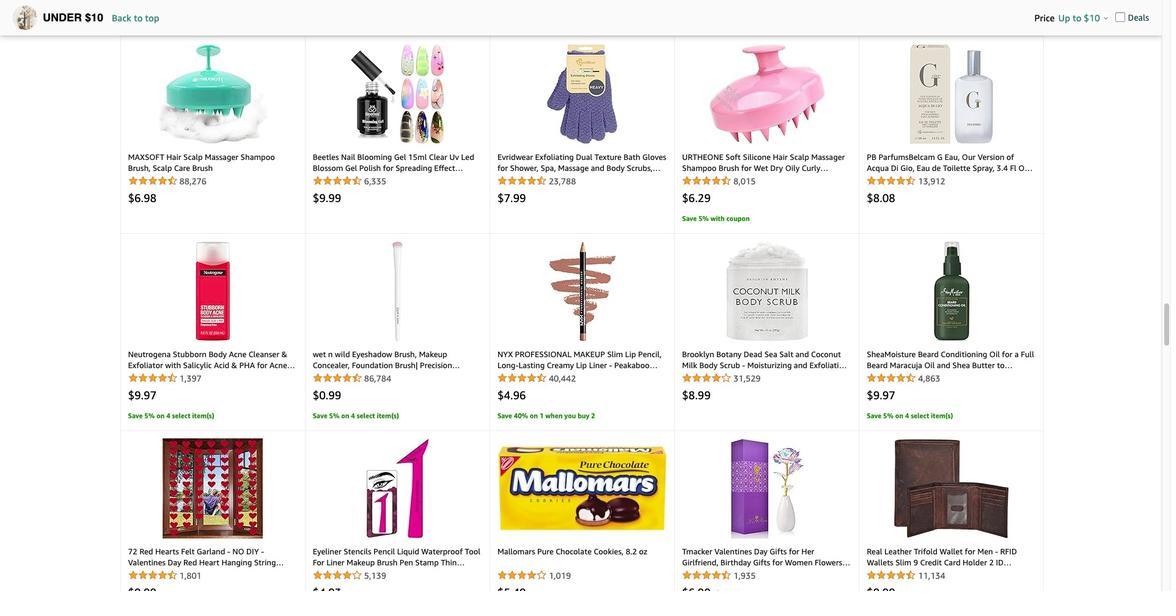 Task type: describe. For each thing, give the bounding box(es) containing it.
1 horizontal spatial with
[[711, 215, 725, 223]]

and for $7.99
[[591, 163, 605, 173]]

3.4
[[997, 163, 1008, 173]]

save for 40,442
[[498, 412, 512, 420]]

brush|
[[395, 361, 418, 371]]

deals
[[1128, 12, 1149, 22]]

(f97090a)
[[867, 174, 905, 184]]

5% for 8,015
[[699, 215, 709, 223]]

long-
[[498, 361, 519, 371]]

save 5%  with coupon
[[682, 215, 750, 223]]

spa,
[[541, 163, 556, 173]]

bath
[[624, 152, 641, 162]]

conditioning
[[941, 350, 988, 360]]

heavy
[[543, 185, 565, 195]]

id
[[996, 558, 1004, 568]]

checkbox image
[[1116, 12, 1125, 22]]

makeup
[[419, 350, 447, 360]]

slim inside 'real leather trifold wallet for men - rfid wallets slim 9 credit card holder 2 id compartment gift for men'
[[896, 558, 912, 568]]

nyx professional makeup slim lip pencil, long-lasting creamy lip liner - peakaboo neutral
[[498, 350, 662, 382]]

evridwear
[[498, 152, 533, 162]]

of
[[1007, 152, 1014, 162]]

dual
[[576, 152, 593, 162]]

for inside sheamoisture beard conditioning oil for a full beard maracuja oil and shea butter to moisturize and soften 3.2 oz
[[1002, 350, 1013, 360]]

brush inside maxsoft hair scalp massager shampoo brush, scalp care brush
[[192, 163, 213, 173]]

silicone
[[743, 152, 771, 162]]

moisturize
[[867, 372, 904, 382]]

1 horizontal spatial gloves
[[643, 152, 667, 162]]

$8.99
[[682, 389, 711, 402]]

4 inside save 5% on 4 select item(s) link
[[166, 17, 170, 25]]

1 vertical spatial men
[[978, 547, 993, 557]]

liner
[[589, 361, 607, 371]]

$0.99
[[313, 389, 341, 402]]

0 horizontal spatial scalp
[[153, 163, 172, 173]]

lasting
[[519, 361, 545, 371]]

cell
[[536, 174, 549, 184]]

maxsoft
[[128, 152, 164, 162]]

hair up dry
[[773, 152, 788, 162]]

select for 86,784
[[357, 412, 375, 420]]

concealer,
[[313, 361, 350, 371]]

shampoo inside maxsoft hair scalp massager shampoo brush, scalp care brush
[[241, 152, 275, 162]]

peakaboo
[[614, 361, 650, 371]]

1 vertical spatial oil
[[925, 361, 935, 371]]

application
[[313, 372, 354, 382]]

you
[[565, 412, 576, 420]]

oz
[[1019, 163, 1029, 173]]

nyx
[[498, 350, 513, 360]]

urtheone
[[682, 152, 724, 162]]

1 vertical spatial beard
[[867, 361, 888, 371]]

texture
[[595, 152, 622, 162]]

&
[[356, 372, 362, 382]]

curly
[[802, 163, 821, 173]]

$7.99
[[498, 191, 526, 205]]

slim inside nyx professional makeup slim lip pencil, long-lasting creamy lip liner - peakaboo neutral
[[607, 350, 623, 360]]

save for 86,784
[[313, 412, 327, 420]]

$4.96
[[498, 389, 526, 402]]

hair down rough
[[764, 185, 779, 195]]

5% for 86,784
[[329, 412, 340, 420]]

5% for 4,863
[[884, 412, 894, 420]]

eau,
[[945, 152, 960, 162]]

save for 8,015
[[682, 215, 697, 223]]

1,019
[[549, 571, 571, 582]]

wallet
[[940, 547, 963, 557]]

popover image
[[1104, 16, 1108, 20]]

save 5% on 4 select item(s) for 86,784
[[313, 412, 399, 420]]

oily
[[785, 163, 800, 173]]

rough
[[753, 174, 776, 184]]

item(s) inside save 5% on 4 select item(s) link
[[192, 17, 214, 25]]

creamy
[[547, 361, 574, 371]]

$9.97 for 1,397
[[128, 389, 157, 402]]

urtheone soft silicone hair scalp massager shampoo brush for wet dry oily curly straight thick thin rough long short natural men women kids pets hair care tools（pink
[[682, 152, 847, 195]]

1 vertical spatial oz
[[639, 547, 648, 557]]

0 vertical spatial beard
[[918, 350, 939, 360]]

massager inside maxsoft hair scalp massager shampoo brush, scalp care brush
[[205, 152, 239, 162]]

$8.08
[[867, 191, 896, 205]]

natural
[[820, 174, 847, 184]]

save for 4,863
[[867, 412, 882, 420]]

0 horizontal spatial lip
[[576, 361, 587, 371]]

wet
[[754, 163, 769, 173]]

$6.29
[[682, 191, 711, 205]]

4 for 4,863
[[905, 412, 909, 420]]

maracuja
[[890, 361, 923, 371]]

mallomars pure chocolate cookies, 8.2 oz
[[498, 547, 648, 557]]

on for 4,863
[[896, 412, 904, 420]]

3.2
[[948, 372, 960, 382]]

full
[[1021, 350, 1034, 360]]

thin
[[735, 174, 751, 184]]

scrubs,
[[627, 163, 653, 173]]

precision
[[420, 361, 452, 371]]

blending
[[364, 372, 396, 382]]

gift
[[920, 569, 934, 579]]

short
[[798, 174, 818, 184]]

- inside 'real leather trifold wallet for men - rfid wallets slim 9 credit card holder 2 id compartment gift for men'
[[995, 547, 999, 557]]

to inside sheamoisture beard conditioning oil for a full beard maracuja oil and shea butter to moisturize and soften 3.2 oz
[[997, 361, 1005, 371]]

back
[[112, 12, 131, 23]]

select right top
[[172, 17, 190, 25]]

holder
[[963, 558, 987, 568]]

compartment
[[867, 569, 918, 579]]

pencil,
[[638, 350, 662, 360]]

coupon
[[727, 215, 750, 223]]

on for 86,784
[[341, 412, 349, 420]]

oz inside sheamoisture beard conditioning oil for a full beard maracuja oil and shea butter to moisturize and soften 3.2 oz
[[962, 372, 970, 382]]

real
[[867, 547, 883, 557]]

1 vertical spatial gloves
[[587, 174, 611, 184]]

price
[[1035, 12, 1055, 23]]

5,139
[[364, 571, 386, 582]]

save 5% on 4 select item(s) for 1,397
[[128, 412, 214, 420]]

long
[[778, 174, 796, 184]]

shea
[[953, 361, 970, 371]]

pb
[[867, 152, 877, 162]]

soft
[[726, 152, 741, 162]]

men inside urtheone soft silicone hair scalp massager shampoo brush for wet dry oily curly straight thick thin rough long short natural men women kids pets hair care tools（pink
[[682, 185, 698, 195]]

dead
[[498, 174, 516, 184]]

evridwear exfoliating dual texture bath gloves for shower, spa, massage and body scrubs, dead skin cell remover, gloves with hanging loop (1 pair heavy glove)
[[498, 152, 667, 195]]

1 horizontal spatial oil
[[990, 350, 1000, 360]]

item(s) for 1,397
[[192, 412, 214, 420]]

wild
[[335, 350, 350, 360]]

brush, inside maxsoft hair scalp massager shampoo brush, scalp care brush
[[128, 163, 151, 173]]

1,935 link
[[675, 432, 859, 592]]

makeup
[[574, 350, 605, 360]]

de
[[932, 163, 941, 173]]

acqua
[[867, 163, 889, 173]]

brush, inside wet n wild eyeshadow brush, makeup concealer, foundation brush| precision application & blending
[[394, 350, 417, 360]]



Task type: vqa. For each thing, say whether or not it's contained in the screenshot.


Task type: locate. For each thing, give the bounding box(es) containing it.
foundation
[[352, 361, 393, 371]]

0 horizontal spatial with
[[613, 174, 629, 184]]

rfid
[[1001, 547, 1017, 557]]

2 left the id
[[990, 558, 994, 568]]

care up 88,276
[[174, 163, 190, 173]]

1 vertical spatial and
[[937, 361, 951, 371]]

scalp up 88,276
[[183, 152, 203, 162]]

wallets
[[867, 558, 894, 568]]

0 vertical spatial men
[[682, 185, 698, 195]]

- inside nyx professional makeup slim lip pencil, long-lasting creamy lip liner - peakaboo neutral
[[609, 361, 612, 371]]

oil up butter
[[990, 350, 1000, 360]]

maxsoft hair scalp massager shampoo brush, scalp care brush
[[128, 152, 275, 173]]

top
[[145, 12, 159, 23]]

men down card
[[949, 569, 965, 579]]

scalp inside urtheone soft silicone hair scalp massager shampoo brush for wet dry oily curly straight thick thin rough long short natural men women kids pets hair care tools（pink
[[790, 152, 809, 162]]

on
[[157, 17, 165, 25], [157, 412, 165, 420], [341, 412, 349, 420], [530, 412, 538, 420], [896, 412, 904, 420]]

women
[[700, 185, 728, 195]]

brush up 88,276
[[192, 163, 213, 173]]

1
[[540, 412, 544, 420]]

with down body
[[613, 174, 629, 184]]

butter
[[972, 361, 995, 371]]

select down 1,397
[[172, 412, 190, 420]]

back to top
[[112, 12, 159, 23]]

2 massager from the left
[[812, 152, 845, 162]]

pair
[[527, 185, 541, 195]]

1 massager from the left
[[205, 152, 239, 162]]

slim
[[607, 350, 623, 360], [896, 558, 912, 568]]

0 vertical spatial slim
[[607, 350, 623, 360]]

0 vertical spatial -
[[609, 361, 612, 371]]

2 horizontal spatial scalp
[[790, 152, 809, 162]]

0 horizontal spatial oil
[[925, 361, 935, 371]]

0 vertical spatial and
[[591, 163, 605, 173]]

1 horizontal spatial shampoo
[[682, 163, 717, 173]]

4 for 1,397
[[166, 412, 170, 420]]

0 vertical spatial with
[[613, 174, 629, 184]]

cookies,
[[594, 547, 624, 557]]

2 inside 'real leather trifold wallet for men - rfid wallets slim 9 credit card holder 2 id compartment gift for men'
[[990, 558, 994, 568]]

item(s) down 4,863
[[931, 412, 953, 420]]

men down the straight
[[682, 185, 698, 195]]

$9.97 for 4,863
[[867, 389, 896, 402]]

massager inside urtheone soft silicone hair scalp massager shampoo brush for wet dry oily curly straight thick thin rough long short natural men women kids pets hair care tools（pink
[[812, 152, 845, 162]]

save 5% on 4 select item(s)
[[128, 17, 214, 25], [128, 412, 214, 420], [313, 412, 399, 420], [867, 412, 953, 420]]

0 vertical spatial shampoo
[[241, 152, 275, 162]]

2 right 'buy'
[[591, 412, 595, 420]]

0 vertical spatial gloves
[[643, 152, 667, 162]]

and up soften
[[937, 361, 951, 371]]

-
[[609, 361, 612, 371], [995, 547, 999, 557]]

1,935
[[734, 571, 756, 582]]

1 brush from the left
[[192, 163, 213, 173]]

fl
[[1010, 163, 1017, 173]]

massager up curly
[[812, 152, 845, 162]]

real leather trifold wallet for men - rfid wallets slim 9 credit card holder 2 id compartment gift for men
[[867, 547, 1017, 579]]

1 horizontal spatial lip
[[625, 350, 636, 360]]

1 vertical spatial slim
[[896, 558, 912, 568]]

wet
[[313, 350, 326, 360]]

brush down soft
[[719, 163, 739, 173]]

1 vertical spatial lip
[[576, 361, 587, 371]]

gloves up scrubs,
[[643, 152, 667, 162]]

1 horizontal spatial to
[[997, 361, 1005, 371]]

care inside maxsoft hair scalp massager shampoo brush, scalp care brush
[[174, 163, 190, 173]]

- right the liner
[[609, 361, 612, 371]]

oz right 8.2
[[639, 547, 648, 557]]

1 vertical spatial brush,
[[394, 350, 417, 360]]

card
[[944, 558, 961, 568]]

hanging
[[631, 174, 661, 184]]

0 vertical spatial oil
[[990, 350, 1000, 360]]

to right up
[[1073, 12, 1082, 23]]

on for 1,397
[[157, 412, 165, 420]]

tools（pink
[[800, 185, 842, 195]]

up to $10
[[1059, 12, 1100, 23]]

n
[[328, 350, 333, 360]]

and down texture
[[591, 163, 605, 173]]

1 vertical spatial -
[[995, 547, 999, 557]]

massage
[[558, 163, 589, 173]]

for inside "evridwear exfoliating dual texture bath gloves for shower, spa, massage and body scrubs, dead skin cell remover, gloves with hanging loop (1 pair heavy glove)"
[[498, 163, 508, 173]]

1 horizontal spatial 2
[[990, 558, 994, 568]]

0 horizontal spatial brush
[[192, 163, 213, 173]]

beard
[[918, 350, 939, 360], [867, 361, 888, 371]]

hair inside maxsoft hair scalp massager shampoo brush, scalp care brush
[[166, 152, 181, 162]]

2 vertical spatial and
[[906, 372, 920, 382]]

1 horizontal spatial oz
[[962, 372, 970, 382]]

with
[[613, 174, 629, 184], [711, 215, 725, 223]]

care inside urtheone soft silicone hair scalp massager shampoo brush for wet dry oily curly straight thick thin rough long short natural men women kids pets hair care tools（pink
[[781, 185, 798, 195]]

0 horizontal spatial oz
[[639, 547, 648, 557]]

care down long
[[781, 185, 798, 195]]

loop
[[498, 185, 516, 195]]

straight
[[682, 174, 711, 184]]

2 horizontal spatial men
[[978, 547, 993, 557]]

13,912
[[919, 176, 946, 187]]

hair right maxsoft
[[166, 152, 181, 162]]

sheamoisture
[[867, 350, 916, 360]]

trifold
[[914, 547, 938, 557]]

6,335
[[364, 176, 386, 187]]

with inside "evridwear exfoliating dual texture bath gloves for shower, spa, massage and body scrubs, dead skin cell remover, gloves with hanging loop (1 pair heavy glove)"
[[613, 174, 629, 184]]

0 horizontal spatial care
[[174, 163, 190, 173]]

2 horizontal spatial and
[[937, 361, 951, 371]]

and inside "evridwear exfoliating dual texture bath gloves for shower, spa, massage and body scrubs, dead skin cell remover, gloves with hanging loop (1 pair heavy glove)"
[[591, 163, 605, 173]]

up
[[1059, 12, 1071, 23]]

0 horizontal spatial 2
[[591, 412, 595, 420]]

1 vertical spatial 2
[[990, 558, 994, 568]]

1 horizontal spatial $10
[[1084, 12, 1100, 23]]

toilette
[[943, 163, 971, 173]]

sheamoisture beard conditioning oil for a full beard maracuja oil and shea butter to moisturize and soften 3.2 oz
[[867, 350, 1034, 382]]

massager up 88,276
[[205, 152, 239, 162]]

lip down the makeup
[[576, 361, 587, 371]]

0 horizontal spatial massager
[[205, 152, 239, 162]]

0 vertical spatial 2
[[591, 412, 595, 420]]

1 horizontal spatial slim
[[896, 558, 912, 568]]

for left a
[[1002, 350, 1013, 360]]

wet n wild eyeshadow brush, makeup concealer, foundation brush| precision application & blending
[[313, 350, 452, 382]]

shampoo inside urtheone soft silicone hair scalp massager shampoo brush for wet dry oily curly straight thick thin rough long short natural men women kids pets hair care tools（pink
[[682, 163, 717, 173]]

0 horizontal spatial shampoo
[[241, 152, 275, 162]]

glove)
[[567, 185, 590, 195]]

oz
[[962, 372, 970, 382], [639, 547, 648, 557]]

1 horizontal spatial massager
[[812, 152, 845, 162]]

item(s) down 1,397
[[192, 412, 214, 420]]

0 horizontal spatial to
[[134, 12, 143, 23]]

on for 40,442
[[530, 412, 538, 420]]

for
[[936, 569, 947, 579]]

for up holder
[[965, 547, 976, 557]]

1 horizontal spatial brush,
[[394, 350, 417, 360]]

buy
[[578, 412, 590, 420]]

$9.99
[[313, 191, 341, 205]]

0 horizontal spatial $9.97
[[128, 389, 157, 402]]

$6.98
[[128, 191, 157, 205]]

gloves
[[643, 152, 667, 162], [587, 174, 611, 184]]

select for 4,863
[[911, 412, 930, 420]]

86,784
[[364, 374, 391, 384]]

1 horizontal spatial care
[[781, 185, 798, 195]]

1 horizontal spatial men
[[949, 569, 965, 579]]

when
[[546, 412, 563, 420]]

item(s) for 86,784
[[377, 412, 399, 420]]

to for up
[[1073, 12, 1082, 23]]

1 horizontal spatial scalp
[[183, 152, 203, 162]]

body
[[607, 163, 625, 173]]

brush inside urtheone soft silicone hair scalp massager shampoo brush for wet dry oily curly straight thick thin rough long short natural men women kids pets hair care tools（pink
[[719, 163, 739, 173]]

for
[[498, 163, 508, 173], [741, 163, 752, 173], [1002, 350, 1013, 360], [965, 547, 976, 557]]

for up dead
[[498, 163, 508, 173]]

2 horizontal spatial to
[[1073, 12, 1082, 23]]

oil
[[990, 350, 1000, 360], [925, 361, 935, 371]]

1 vertical spatial shampoo
[[682, 163, 717, 173]]

spray,
[[973, 163, 995, 173]]

- up the id
[[995, 547, 999, 557]]

1 $9.97 from the left
[[128, 389, 157, 402]]

item(s) right top
[[192, 17, 214, 25]]

11,134
[[919, 571, 946, 582]]

for up thin
[[741, 163, 752, 173]]

40,442
[[549, 374, 576, 384]]

save 5% on 4 select item(s) for 4,863
[[867, 412, 953, 420]]

scalp up oily
[[790, 152, 809, 162]]

1 vertical spatial with
[[711, 215, 725, 223]]

1 horizontal spatial $9.97
[[867, 389, 896, 402]]

0 horizontal spatial and
[[591, 163, 605, 173]]

to left top
[[134, 12, 143, 23]]

0 horizontal spatial brush,
[[128, 163, 151, 173]]

select for 1,397
[[172, 412, 190, 420]]

save for 1,397
[[128, 412, 143, 420]]

version
[[978, 152, 1005, 162]]

slim down leather
[[896, 558, 912, 568]]

save 40% on 1 when you buy 2
[[498, 412, 595, 420]]

1 horizontal spatial and
[[906, 372, 920, 382]]

4
[[166, 17, 170, 25], [166, 412, 170, 420], [351, 412, 355, 420], [905, 412, 909, 420]]

for inside 'real leather trifold wallet for men - rfid wallets slim 9 credit card holder 2 id compartment gift for men'
[[965, 547, 976, 557]]

$10 left popover image
[[1084, 12, 1100, 23]]

oil up soften
[[925, 361, 935, 371]]

brush, down maxsoft
[[128, 163, 151, 173]]

$10 left back
[[85, 11, 103, 24]]

and down maracuja
[[906, 372, 920, 382]]

pb parfumsbelcam g eau, our version of acqua di gio, eau de toilette spray, 3.4 fl oz (f97090a)
[[867, 152, 1029, 184]]

oz down shea
[[962, 372, 970, 382]]

0 horizontal spatial beard
[[867, 361, 888, 371]]

beard up moisturize
[[867, 361, 888, 371]]

5,139 link
[[306, 432, 490, 592]]

0 horizontal spatial $10
[[85, 11, 103, 24]]

5% for 1,397
[[144, 412, 155, 420]]

1 horizontal spatial brush
[[719, 163, 739, 173]]

professional
[[515, 350, 572, 360]]

for inside urtheone soft silicone hair scalp massager shampoo brush for wet dry oily curly straight thick thin rough long short natural men women kids pets hair care tools（pink
[[741, 163, 752, 173]]

skin
[[518, 174, 534, 184]]

0 horizontal spatial slim
[[607, 350, 623, 360]]

shower,
[[510, 163, 539, 173]]

4 for 86,784
[[351, 412, 355, 420]]

mallomars
[[498, 547, 535, 557]]

slim up peakaboo
[[607, 350, 623, 360]]

select down '86,784'
[[357, 412, 375, 420]]

0 vertical spatial care
[[174, 163, 190, 173]]

brush, up brush| at the left bottom of the page
[[394, 350, 417, 360]]

gloves down body
[[587, 174, 611, 184]]

our
[[962, 152, 976, 162]]

to right butter
[[997, 361, 1005, 371]]

2 $9.97 from the left
[[867, 389, 896, 402]]

2 vertical spatial men
[[949, 569, 965, 579]]

(1
[[518, 185, 525, 195]]

credit
[[921, 558, 942, 568]]

1,801
[[179, 571, 202, 582]]

item(s) down '86,784'
[[377, 412, 399, 420]]

31,529
[[734, 374, 761, 384]]

0 vertical spatial brush,
[[128, 163, 151, 173]]

beard up soften
[[918, 350, 939, 360]]

item(s) for 4,863
[[931, 412, 953, 420]]

lip
[[625, 350, 636, 360], [576, 361, 587, 371]]

save
[[128, 17, 143, 25], [682, 215, 697, 223], [128, 412, 143, 420], [313, 412, 327, 420], [498, 412, 512, 420], [867, 412, 882, 420]]

kids
[[730, 185, 745, 195]]

0 horizontal spatial men
[[682, 185, 698, 195]]

2
[[591, 412, 595, 420], [990, 558, 994, 568]]

scalp down maxsoft
[[153, 163, 172, 173]]

0 vertical spatial oz
[[962, 372, 970, 382]]

0 vertical spatial lip
[[625, 350, 636, 360]]

select down 4,863
[[911, 412, 930, 420]]

1,397
[[179, 374, 202, 384]]

exfoliating
[[535, 152, 574, 162]]

to for back
[[134, 12, 143, 23]]

1 vertical spatial care
[[781, 185, 798, 195]]

0 horizontal spatial gloves
[[587, 174, 611, 184]]

lip up peakaboo
[[625, 350, 636, 360]]

pure
[[537, 547, 554, 557]]

under $10 image
[[13, 6, 37, 30]]

with left coupon
[[711, 215, 725, 223]]

0 horizontal spatial -
[[609, 361, 612, 371]]

8,015
[[734, 176, 756, 187]]

1 horizontal spatial -
[[995, 547, 999, 557]]

men up holder
[[978, 547, 993, 557]]

1 horizontal spatial beard
[[918, 350, 939, 360]]

40%
[[514, 412, 528, 420]]

and for $9.97
[[937, 361, 951, 371]]

8.2
[[626, 547, 637, 557]]

2 brush from the left
[[719, 163, 739, 173]]



